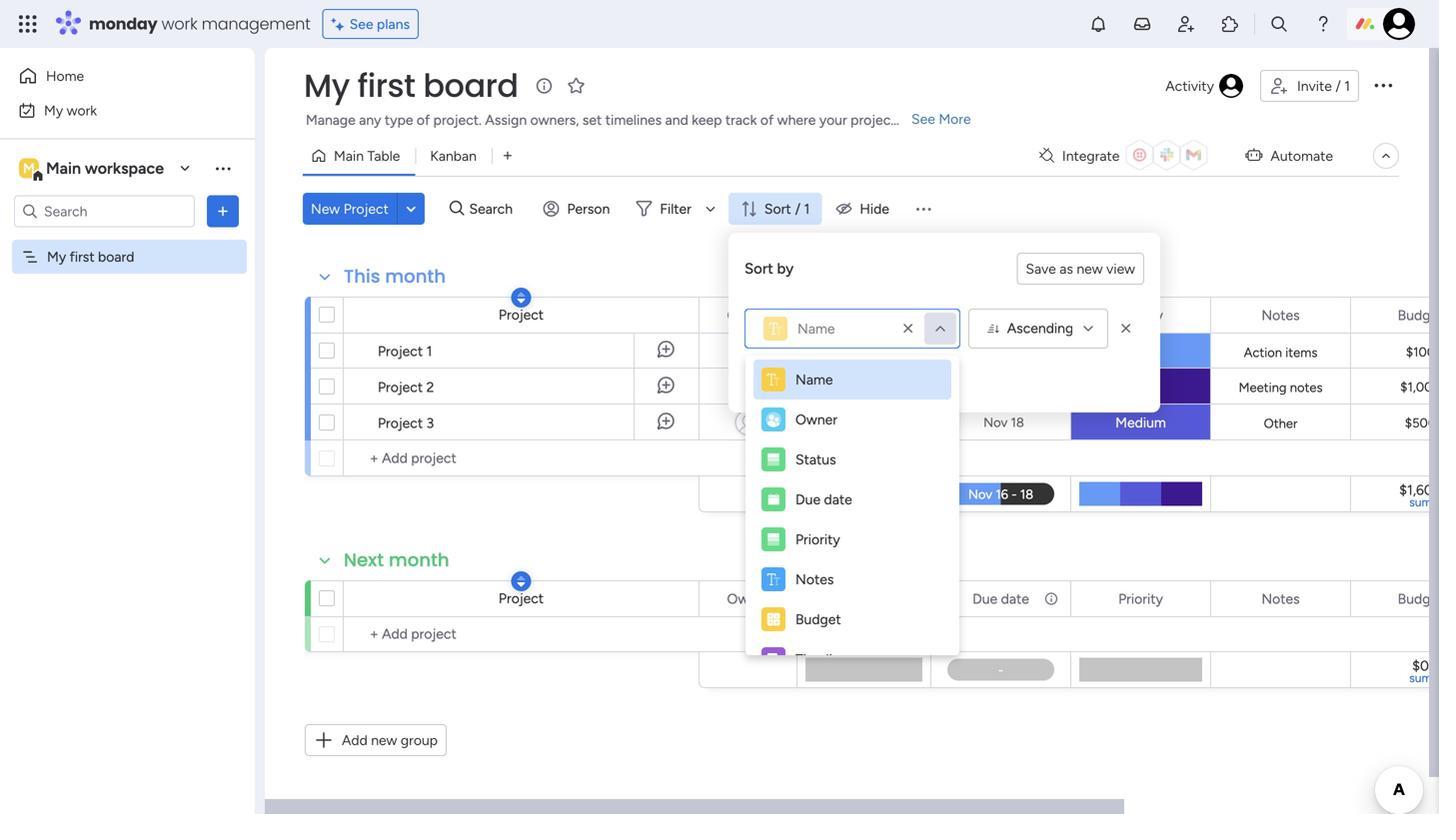 Task type: vqa. For each thing, say whether or not it's contained in the screenshot.
Name
yes



Task type: locate. For each thing, give the bounding box(es) containing it.
0 horizontal spatial my first board
[[47, 248, 134, 265]]

my
[[304, 63, 350, 108], [44, 102, 63, 119], [47, 248, 66, 265]]

0 vertical spatial due date
[[973, 307, 1029, 324]]

1 vertical spatial name
[[796, 371, 833, 388]]

1 inside button
[[1344, 77, 1350, 94]]

1 horizontal spatial my first board
[[304, 63, 518, 108]]

My first board field
[[299, 63, 523, 108]]

dapulse integrations image
[[1039, 148, 1054, 163]]

1 budget field from the top
[[1393, 304, 1439, 326]]

kanban button
[[415, 140, 492, 172]]

1 vertical spatial new
[[794, 372, 820, 389]]

2 priority field from the top
[[1113, 588, 1168, 610]]

month inside field
[[385, 264, 446, 289]]

due
[[973, 307, 998, 324], [796, 491, 821, 508], [973, 591, 998, 608]]

manage any type of project. assign owners, set timelines and keep track of where your project stands.
[[306, 111, 944, 128]]

priority
[[1118, 307, 1163, 324], [796, 531, 840, 548], [1118, 591, 1163, 608]]

18
[[1011, 415, 1024, 431]]

1 left hide popup button
[[804, 200, 810, 217]]

0 vertical spatial see
[[349, 15, 373, 32]]

1 nov from the top
[[984, 344, 1008, 360]]

see more link
[[909, 109, 973, 129]]

v2 sort ascending image
[[987, 322, 999, 336]]

Budget field
[[1393, 304, 1439, 326], [1393, 588, 1439, 610]]

of
[[417, 111, 430, 128], [760, 111, 774, 128]]

month inside "field"
[[389, 548, 449, 573]]

1 for sort / 1
[[804, 200, 810, 217]]

date for 2nd due date "field"
[[1001, 591, 1029, 608]]

0 horizontal spatial status
[[796, 451, 836, 468]]

2 vertical spatial due date
[[973, 591, 1029, 608]]

2 vertical spatial due
[[973, 591, 998, 608]]

1 sum from the top
[[1409, 495, 1432, 510]]

Status field
[[839, 304, 890, 326]]

0 vertical spatial notes
[[1262, 307, 1300, 324]]

Owner field
[[722, 304, 774, 326], [722, 588, 774, 610]]

new left group
[[371, 732, 397, 749]]

notifications image
[[1088, 14, 1108, 34]]

more
[[939, 110, 971, 127]]

2 vertical spatial notes
[[1262, 591, 1300, 608]]

0 vertical spatial board
[[423, 63, 518, 108]]

see left plans
[[349, 15, 373, 32]]

owner field for next month
[[722, 588, 774, 610]]

and
[[665, 111, 688, 128]]

sort by
[[745, 260, 794, 278]]

board inside list box
[[98, 248, 134, 265]]

action items
[[1244, 345, 1318, 361]]

1 vertical spatial sort desc image
[[517, 575, 525, 589]]

nov left 18 at the right bottom of page
[[984, 415, 1008, 431]]

1 right invite
[[1344, 77, 1350, 94]]

main table
[[334, 147, 400, 164]]

0 horizontal spatial of
[[417, 111, 430, 128]]

1 horizontal spatial work
[[161, 12, 197, 35]]

see
[[349, 15, 373, 32], [911, 110, 935, 127]]

nov
[[984, 344, 1008, 360], [984, 415, 1008, 431]]

new left sort
[[794, 372, 820, 389]]

see plans
[[349, 15, 410, 32]]

0 vertical spatial notes field
[[1257, 304, 1305, 326]]

see more
[[911, 110, 971, 127]]

my first board list box
[[0, 236, 255, 544]]

0 vertical spatial sort
[[764, 200, 791, 217]]

0 horizontal spatial first
[[70, 248, 95, 265]]

0 horizontal spatial work
[[67, 102, 97, 119]]

0 vertical spatial date
[[1001, 307, 1029, 324]]

options image
[[213, 201, 233, 221]]

1 vertical spatial due date field
[[968, 588, 1034, 610]]

sort up 'by'
[[764, 200, 791, 217]]

timeline
[[796, 651, 848, 668]]

month right next
[[389, 548, 449, 573]]

option
[[0, 239, 255, 243]]

due date for 2nd due date "field"
[[973, 591, 1029, 608]]

0 horizontal spatial add
[[342, 732, 368, 749]]

work for my
[[67, 102, 97, 119]]

0 vertical spatial nov
[[984, 344, 1008, 360]]

this month
[[344, 264, 446, 289]]

sort
[[764, 200, 791, 217], [745, 260, 773, 278]]

0 horizontal spatial new
[[371, 732, 397, 749]]

see inside button
[[349, 15, 373, 32]]

date
[[1001, 307, 1029, 324], [824, 491, 852, 508], [1001, 591, 1029, 608]]

1 vertical spatial budget
[[1398, 591, 1439, 608]]

2 horizontal spatial new
[[1077, 260, 1103, 277]]

person
[[567, 200, 610, 217]]

name down "working"
[[796, 371, 833, 388]]

new
[[1077, 260, 1103, 277], [794, 372, 820, 389], [371, 732, 397, 749]]

0 vertical spatial sort desc image
[[517, 291, 525, 305]]

collapse board header image
[[1378, 148, 1394, 164]]

workspace
[[85, 159, 164, 178]]

1 vertical spatial due date
[[796, 491, 852, 508]]

main inside button
[[334, 147, 364, 164]]

name up "working"
[[798, 320, 835, 337]]

main inside workspace selection "element"
[[46, 159, 81, 178]]

new inside button
[[1077, 260, 1103, 277]]

board
[[423, 63, 518, 108], [98, 248, 134, 265]]

2 vertical spatial 1
[[426, 343, 432, 360]]

add left group
[[342, 732, 368, 749]]

0 vertical spatial column information image
[[904, 307, 920, 323]]

column information image
[[904, 307, 920, 323], [1043, 591, 1059, 607]]

of right "type"
[[417, 111, 430, 128]]

next month
[[344, 548, 449, 573]]

workspace options image
[[213, 158, 233, 178]]

+ Add project text field
[[354, 623, 690, 647]]

my work button
[[12, 94, 215, 126]]

1 vertical spatial budget field
[[1393, 588, 1439, 610]]

budget for 2nd budget field from the top
[[1398, 591, 1439, 608]]

as
[[1060, 260, 1073, 277]]

first down search in workspace field
[[70, 248, 95, 265]]

0 vertical spatial name
[[798, 320, 835, 337]]

invite members image
[[1176, 14, 1196, 34]]

main for main workspace
[[46, 159, 81, 178]]

column information image
[[1043, 307, 1059, 323]]

3
[[426, 415, 434, 432]]

1 owner field from the top
[[722, 304, 774, 326]]

0 vertical spatial due
[[973, 307, 998, 324]]

budget up $100
[[1398, 307, 1439, 324]]

0 horizontal spatial main
[[46, 159, 81, 178]]

by
[[777, 260, 794, 278]]

/ inside button
[[1336, 77, 1341, 94]]

0 vertical spatial status
[[844, 307, 885, 324]]

next
[[344, 548, 384, 573]]

budget field up $100
[[1393, 304, 1439, 326]]

management
[[202, 12, 311, 35]]

1 horizontal spatial see
[[911, 110, 935, 127]]

first
[[357, 63, 415, 108], [70, 248, 95, 265]]

project
[[344, 200, 389, 217], [499, 306, 544, 323], [378, 343, 423, 360], [378, 379, 423, 396], [378, 415, 423, 432], [499, 590, 544, 607]]

0 vertical spatial first
[[357, 63, 415, 108]]

1 horizontal spatial board
[[423, 63, 518, 108]]

add view image
[[504, 149, 512, 163]]

0 vertical spatial /
[[1336, 77, 1341, 94]]

2 budget field from the top
[[1393, 588, 1439, 610]]

+
[[753, 372, 761, 389]]

1 vertical spatial nov
[[984, 415, 1008, 431]]

0 vertical spatial month
[[385, 264, 446, 289]]

1 vertical spatial see
[[911, 110, 935, 127]]

0 horizontal spatial /
[[795, 200, 801, 217]]

1 horizontal spatial add
[[765, 372, 790, 389]]

budget field up $0
[[1393, 588, 1439, 610]]

Search field
[[464, 195, 524, 223]]

1 sort desc image from the top
[[517, 291, 525, 305]]

1 vertical spatial month
[[389, 548, 449, 573]]

this
[[344, 264, 380, 289]]

0 vertical spatial owner field
[[722, 304, 774, 326]]

my first board up "type"
[[304, 63, 518, 108]]

v2 search image
[[450, 198, 464, 220]]

0 horizontal spatial see
[[349, 15, 373, 32]]

action
[[1244, 345, 1282, 361]]

$0 sum
[[1409, 658, 1432, 686]]

2 notes field from the top
[[1257, 588, 1305, 610]]

budget for first budget field from the top of the page
[[1398, 307, 1439, 324]]

arrow down image
[[698, 197, 722, 221]]

1 vertical spatial notes field
[[1257, 588, 1305, 610]]

work down home
[[67, 102, 97, 119]]

add right the +
[[765, 372, 790, 389]]

/ right invite
[[1336, 77, 1341, 94]]

items
[[1285, 345, 1318, 361]]

/ left hide popup button
[[795, 200, 801, 217]]

kanban
[[430, 147, 477, 164]]

2 horizontal spatial 1
[[1344, 77, 1350, 94]]

my inside button
[[44, 102, 63, 119]]

notes for second the notes "field" from the bottom of the page
[[1262, 307, 1300, 324]]

0 vertical spatial budget field
[[1393, 304, 1439, 326]]

main workspace
[[46, 159, 164, 178]]

status up working on it
[[844, 307, 885, 324]]

2 sort desc image from the top
[[517, 575, 525, 589]]

budget up $0
[[1398, 591, 1439, 608]]

workspace selection element
[[19, 156, 167, 182]]

1 horizontal spatial status
[[844, 307, 885, 324]]

my down search in workspace field
[[47, 248, 66, 265]]

1 vertical spatial owner
[[796, 411, 838, 428]]

2 owner field from the top
[[722, 588, 774, 610]]

sort desc image down search field
[[517, 291, 525, 305]]

0 vertical spatial priority field
[[1113, 304, 1168, 326]]

my first board down search in workspace field
[[47, 248, 134, 265]]

Notes field
[[1257, 304, 1305, 326], [1257, 588, 1305, 610]]

project 3
[[378, 415, 434, 432]]

1 vertical spatial sum
[[1409, 671, 1432, 686]]

project 2
[[378, 379, 434, 396]]

1 horizontal spatial new
[[794, 372, 820, 389]]

0 vertical spatial due date field
[[968, 304, 1034, 326]]

/
[[1336, 77, 1341, 94], [795, 200, 801, 217]]

1 vertical spatial my first board
[[47, 248, 134, 265]]

my down home
[[44, 102, 63, 119]]

2 vertical spatial budget
[[796, 611, 841, 628]]

1 vertical spatial first
[[70, 248, 95, 265]]

month right this
[[385, 264, 446, 289]]

budget up timeline
[[796, 611, 841, 628]]

sort desc image
[[517, 291, 525, 305], [517, 575, 525, 589]]

stands.
[[899, 111, 944, 128]]

0 vertical spatial work
[[161, 12, 197, 35]]

inbox image
[[1132, 14, 1152, 34]]

board up project.
[[423, 63, 518, 108]]

monday
[[89, 12, 157, 35]]

1 vertical spatial /
[[795, 200, 801, 217]]

1 vertical spatial owner field
[[722, 588, 774, 610]]

month
[[385, 264, 446, 289], [389, 548, 449, 573]]

1 horizontal spatial of
[[760, 111, 774, 128]]

1 up 2
[[426, 343, 432, 360]]

john smith image
[[1383, 8, 1415, 40]]

notes
[[1262, 307, 1300, 324], [796, 571, 834, 588], [1262, 591, 1300, 608]]

sum
[[1409, 495, 1432, 510], [1409, 671, 1432, 686]]

new right as at top right
[[1077, 260, 1103, 277]]

working
[[822, 343, 874, 360]]

set
[[583, 111, 602, 128]]

0 vertical spatial 1
[[1344, 77, 1350, 94]]

medium
[[1115, 414, 1166, 431]]

0 vertical spatial sum
[[1409, 495, 1432, 510]]

1 horizontal spatial /
[[1336, 77, 1341, 94]]

2 sum from the top
[[1409, 671, 1432, 686]]

of right track
[[760, 111, 774, 128]]

first up "type"
[[357, 63, 415, 108]]

main
[[334, 147, 364, 164], [46, 159, 81, 178]]

1 vertical spatial 1
[[804, 200, 810, 217]]

filter button
[[628, 193, 722, 225]]

1 priority field from the top
[[1113, 304, 1168, 326]]

sum inside $1,600 sum
[[1409, 495, 1432, 510]]

your
[[819, 111, 847, 128]]

due date
[[973, 307, 1029, 324], [796, 491, 852, 508], [973, 591, 1029, 608]]

work
[[161, 12, 197, 35], [67, 102, 97, 119]]

0 vertical spatial budget
[[1398, 307, 1439, 324]]

2 nov from the top
[[984, 415, 1008, 431]]

see left 'more'
[[911, 110, 935, 127]]

2 vertical spatial date
[[1001, 591, 1029, 608]]

new for view
[[1077, 260, 1103, 277]]

Priority field
[[1113, 304, 1168, 326], [1113, 588, 1168, 610]]

status down + add new sort button
[[796, 451, 836, 468]]

table
[[367, 147, 400, 164]]

1 vertical spatial sort
[[745, 260, 773, 278]]

0 horizontal spatial column information image
[[904, 307, 920, 323]]

0 horizontal spatial board
[[98, 248, 134, 265]]

0 vertical spatial new
[[1077, 260, 1103, 277]]

1 vertical spatial priority
[[796, 531, 840, 548]]

1 vertical spatial priority field
[[1113, 588, 1168, 610]]

1 horizontal spatial 1
[[804, 200, 810, 217]]

add
[[765, 372, 790, 389], [342, 732, 368, 749]]

1 vertical spatial work
[[67, 102, 97, 119]]

2 vertical spatial owner
[[727, 591, 769, 608]]

work right monday
[[161, 12, 197, 35]]

work inside button
[[67, 102, 97, 119]]

nov left the 16
[[984, 344, 1008, 360]]

sort desc image up + add project text field
[[517, 575, 525, 589]]

my first board
[[304, 63, 518, 108], [47, 248, 134, 265]]

month for next month
[[389, 548, 449, 573]]

sort left 'by'
[[745, 260, 773, 278]]

1 horizontal spatial main
[[334, 147, 364, 164]]

1 horizontal spatial column information image
[[1043, 591, 1059, 607]]

main left the table
[[334, 147, 364, 164]]

plans
[[377, 15, 410, 32]]

due date for first due date "field" from the top of the page
[[973, 307, 1029, 324]]

1 vertical spatial board
[[98, 248, 134, 265]]

Due date field
[[968, 304, 1034, 326], [968, 588, 1034, 610]]

This month field
[[339, 264, 451, 290]]

main right workspace icon
[[46, 159, 81, 178]]

2 vertical spatial priority
[[1118, 591, 1163, 608]]

nov for nov 16
[[984, 344, 1008, 360]]

budget
[[1398, 307, 1439, 324], [1398, 591, 1439, 608], [796, 611, 841, 628]]

board down search in workspace field
[[98, 248, 134, 265]]

1 vertical spatial due
[[796, 491, 821, 508]]

invite / 1 button
[[1260, 70, 1359, 102]]

0 vertical spatial owner
[[727, 307, 769, 324]]



Task type: describe. For each thing, give the bounding box(es) containing it.
monday work management
[[89, 12, 311, 35]]

nov 18
[[984, 415, 1024, 431]]

other
[[1264, 416, 1298, 432]]

project 1
[[378, 343, 432, 360]]

$1,600 sum
[[1399, 482, 1439, 510]]

1 notes field from the top
[[1257, 304, 1305, 326]]

new for sort
[[794, 372, 820, 389]]

any
[[359, 111, 381, 128]]

owners,
[[530, 111, 579, 128]]

$1,000
[[1400, 379, 1439, 395]]

owner for this month
[[727, 307, 769, 324]]

due for 2nd due date "field"
[[973, 591, 998, 608]]

$100
[[1406, 344, 1435, 360]]

1 of from the left
[[417, 111, 430, 128]]

filter
[[660, 200, 691, 217]]

1 due date field from the top
[[968, 304, 1034, 326]]

show board description image
[[532, 76, 556, 96]]

1 vertical spatial column information image
[[1043, 591, 1059, 607]]

Search in workspace field
[[42, 200, 167, 223]]

home button
[[12, 60, 215, 92]]

sort
[[824, 372, 848, 389]]

nov 16
[[984, 344, 1024, 360]]

/ for invite
[[1336, 77, 1341, 94]]

new project button
[[303, 193, 397, 225]]

owner for next month
[[727, 591, 769, 608]]

where
[[777, 111, 816, 128]]

save
[[1026, 260, 1056, 277]]

sort for sort / 1
[[764, 200, 791, 217]]

sort desc image for this month
[[517, 291, 525, 305]]

project.
[[433, 111, 482, 128]]

select product image
[[18, 14, 38, 34]]

notes
[[1290, 380, 1323, 396]]

$1,600
[[1399, 482, 1439, 499]]

v2 done deadline image
[[938, 377, 954, 396]]

it
[[897, 343, 906, 360]]

see for see plans
[[349, 15, 373, 32]]

angle down image
[[406, 201, 416, 216]]

sort desc image for next month
[[517, 575, 525, 589]]

1 vertical spatial date
[[824, 491, 852, 508]]

home
[[46, 67, 84, 84]]

main table button
[[303, 140, 415, 172]]

new project
[[311, 200, 389, 217]]

assign
[[485, 111, 527, 128]]

1 vertical spatial status
[[796, 451, 836, 468]]

sort for sort by
[[745, 260, 773, 278]]

month for this month
[[385, 264, 446, 289]]

status inside field
[[844, 307, 885, 324]]

2
[[426, 379, 434, 396]]

1 vertical spatial add
[[342, 732, 368, 749]]

hide
[[860, 200, 889, 217]]

type
[[385, 111, 413, 128]]

1 horizontal spatial first
[[357, 63, 415, 108]]

view
[[1106, 260, 1135, 277]]

$500
[[1405, 415, 1436, 431]]

activity
[[1166, 77, 1214, 94]]

activity button
[[1158, 70, 1252, 102]]

notes for second the notes "field"
[[1262, 591, 1300, 608]]

+ add new sort button
[[745, 365, 856, 397]]

due for first due date "field" from the top of the page
[[973, 307, 998, 324]]

date for first due date "field" from the top of the page
[[1001, 307, 1029, 324]]

v2 overdue deadline image
[[938, 342, 954, 361]]

hide button
[[828, 193, 901, 225]]

add new group button
[[305, 725, 447, 757]]

main for main table
[[334, 147, 364, 164]]

timelines
[[605, 111, 662, 128]]

manage
[[306, 111, 356, 128]]

person button
[[535, 193, 622, 225]]

remove sort image
[[1116, 319, 1136, 339]]

my work
[[44, 102, 97, 119]]

invite
[[1297, 77, 1332, 94]]

/ for sort
[[795, 200, 801, 217]]

on
[[878, 343, 894, 360]]

save as new view
[[1026, 260, 1135, 277]]

invite / 1
[[1297, 77, 1350, 94]]

keep
[[692, 111, 722, 128]]

help image
[[1313, 14, 1333, 34]]

16
[[1011, 344, 1024, 360]]

working on it
[[822, 343, 906, 360]]

see plans button
[[323, 9, 419, 39]]

new
[[311, 200, 340, 217]]

project
[[851, 111, 896, 128]]

group
[[401, 732, 438, 749]]

options image
[[1371, 73, 1395, 97]]

Next month field
[[339, 548, 454, 574]]

apps image
[[1220, 14, 1240, 34]]

workspace image
[[19, 157, 39, 179]]

nov for nov 18
[[984, 415, 1008, 431]]

$0
[[1412, 658, 1429, 675]]

owner field for this month
[[722, 304, 774, 326]]

add to favorites image
[[566, 75, 586, 95]]

add new group
[[342, 732, 438, 749]]

my inside list box
[[47, 248, 66, 265]]

0 horizontal spatial 1
[[426, 343, 432, 360]]

sum for $1,600
[[1409, 495, 1432, 510]]

track
[[725, 111, 757, 128]]

save as new view button
[[1017, 253, 1144, 285]]

sort / 1
[[764, 200, 810, 217]]

ascending
[[1007, 320, 1074, 337]]

search everything image
[[1269, 14, 1289, 34]]

1 for invite / 1
[[1344, 77, 1350, 94]]

sum for $0
[[1409, 671, 1432, 686]]

automate
[[1271, 147, 1333, 164]]

autopilot image
[[1246, 142, 1263, 168]]

+ Add project text field
[[354, 447, 690, 471]]

meeting notes
[[1239, 380, 1323, 396]]

work for monday
[[161, 12, 197, 35]]

menu image
[[913, 199, 933, 219]]

first inside my first board list box
[[70, 248, 95, 265]]

2 due date field from the top
[[968, 588, 1034, 610]]

2 of from the left
[[760, 111, 774, 128]]

my up manage in the left top of the page
[[304, 63, 350, 108]]

m
[[23, 160, 35, 177]]

meeting
[[1239, 380, 1287, 396]]

0 vertical spatial my first board
[[304, 63, 518, 108]]

2 vertical spatial new
[[371, 732, 397, 749]]

integrate
[[1062, 147, 1120, 164]]

1 vertical spatial notes
[[796, 571, 834, 588]]

+ add new sort
[[753, 372, 848, 389]]

my first board inside list box
[[47, 248, 134, 265]]

0 vertical spatial add
[[765, 372, 790, 389]]

0 vertical spatial priority
[[1118, 307, 1163, 324]]

project inside button
[[344, 200, 389, 217]]

see for see more
[[911, 110, 935, 127]]



